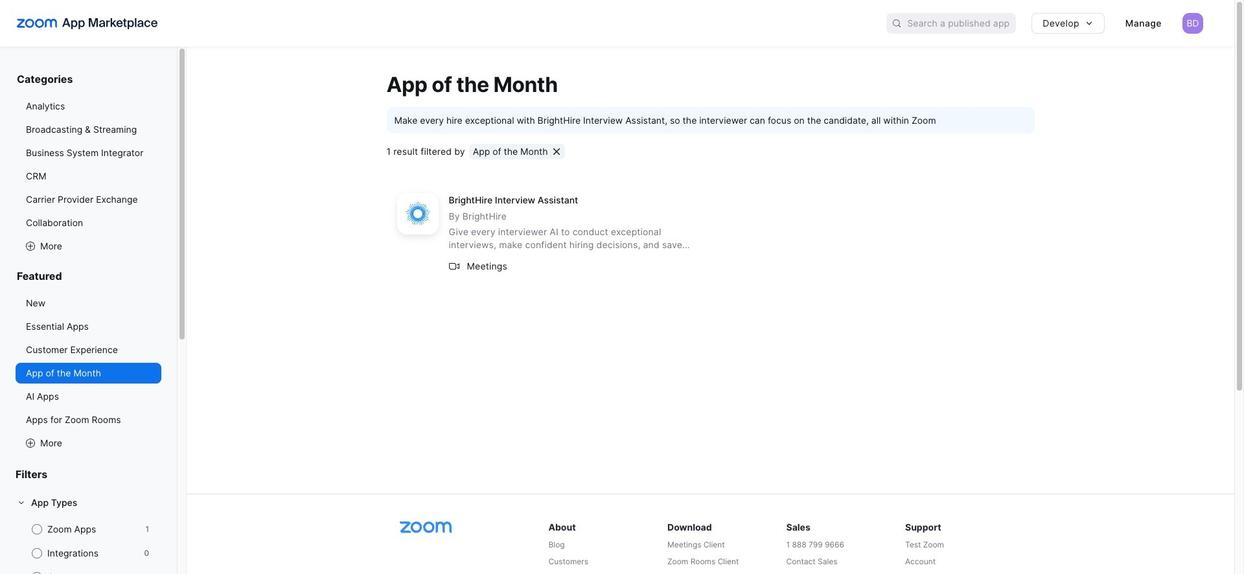 Task type: vqa. For each thing, say whether or not it's contained in the screenshot.
Search a published app element
yes



Task type: locate. For each thing, give the bounding box(es) containing it.
banner
[[0, 0, 1235, 47]]



Task type: describe. For each thing, give the bounding box(es) containing it.
Search text field
[[908, 14, 1017, 33]]

current user is barb dwyer element
[[1183, 13, 1204, 34]]

search a published app element
[[887, 13, 1017, 34]]



